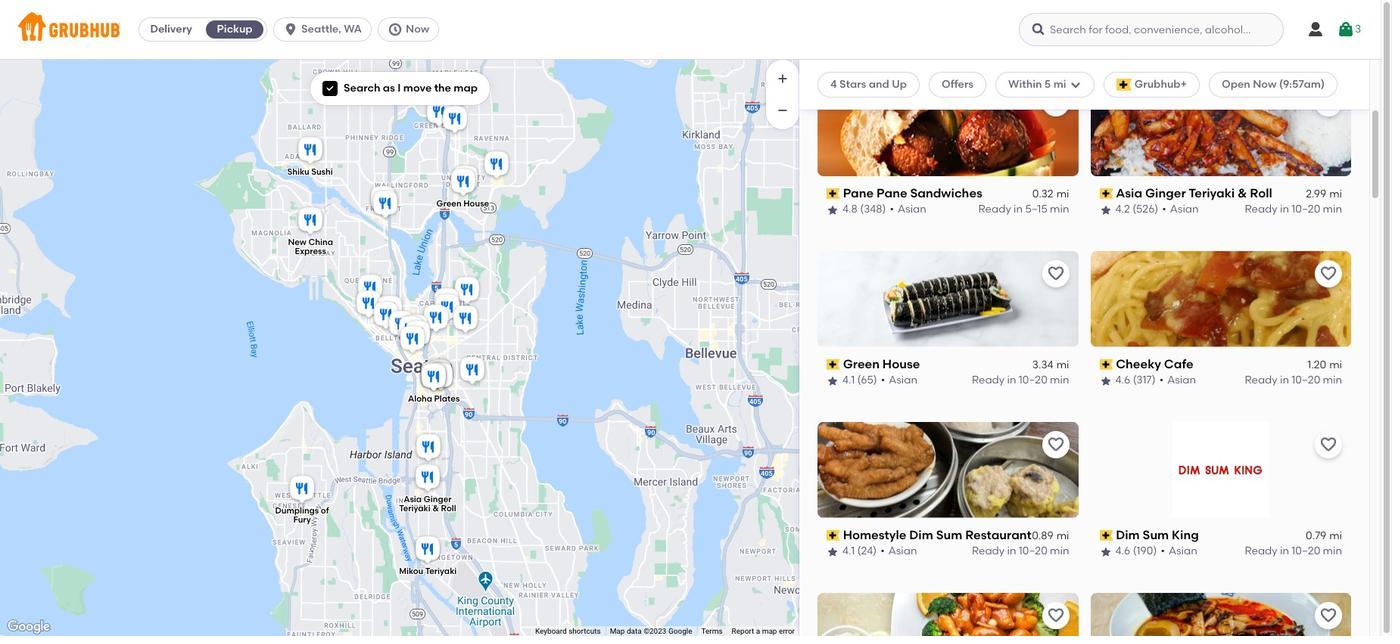 Task type: vqa. For each thing, say whether or not it's contained in the screenshot.
bottommost subscription pass icon
yes



Task type: describe. For each thing, give the bounding box(es) containing it.
1 vertical spatial map
[[762, 628, 777, 636]]

shiku
[[287, 167, 309, 177]]

4.2 (526)
[[1116, 203, 1159, 216]]

pane pane sandwiches
[[843, 186, 983, 201]]

i
[[398, 82, 401, 95]]

map
[[610, 628, 625, 636]]

1 dim from the left
[[910, 528, 934, 543]]

save this restaurant image for asia ginger teriyaki & roll logo
[[1320, 94, 1338, 112]]

stars
[[840, 78, 867, 91]]

in for homestyle dim sum restaurant
[[1007, 546, 1017, 558]]

momosan seattle image
[[418, 359, 448, 393]]

(526)
[[1133, 203, 1159, 216]]

3
[[1355, 23, 1362, 35]]

ready for cheeky cafe
[[1245, 374, 1278, 387]]

ready for asia ginger teriyaki & roll
[[1245, 203, 1278, 216]]

(348)
[[860, 203, 886, 216]]

svg image for 3
[[1337, 20, 1355, 39]]

(9:57am)
[[1280, 78, 1325, 91]]

4.1 for homestyle dim sum restaurant
[[843, 546, 855, 558]]

1.20 mi
[[1308, 359, 1343, 372]]

aloha plates
[[408, 394, 460, 404]]

10–20 for cheeky cafe
[[1292, 374, 1321, 387]]

uptown china image
[[354, 288, 384, 321]]

4
[[831, 78, 837, 91]]

ready for green house
[[972, 374, 1005, 387]]

4.8
[[843, 203, 858, 216]]

10–20 for homestyle dim sum restaurant
[[1019, 546, 1048, 558]]

4.6 (317)
[[1116, 374, 1156, 387]]

• for pane
[[890, 203, 894, 216]]

open
[[1222, 78, 1251, 91]]

asia ginger teriyaki & roll logo image
[[1091, 80, 1352, 176]]

save this restaurant button for cheeky cafe
[[1315, 260, 1343, 288]]

dumplings
[[275, 506, 319, 516]]

(24)
[[858, 546, 877, 558]]

subscription pass image for green house
[[827, 360, 840, 370]]

pho viet anh image
[[375, 293, 405, 327]]

to
[[1244, 581, 1254, 594]]

report a map error link
[[732, 628, 795, 636]]

asia ginger teriyaki & roll dumplings of fury
[[275, 494, 456, 525]]

save this restaurant button for homestyle dim sum restaurant
[[1042, 432, 1070, 459]]

4.8 (348)
[[843, 203, 886, 216]]

19 gold image
[[368, 184, 398, 217]]

cheeky cafe
[[1116, 357, 1194, 372]]

2.99 mi
[[1306, 188, 1343, 201]]

racha noodles & thai cuisine image
[[355, 272, 385, 306]]

terms link
[[702, 628, 723, 636]]

roll for asia ginger teriyaki & roll
[[1250, 186, 1273, 201]]

dim sum king image
[[423, 356, 453, 390]]

ready in 10–20 min for dim sum king
[[1245, 546, 1343, 558]]

• for cafe
[[1160, 374, 1164, 387]]

map region
[[0, 0, 979, 637]]

10–20 for green house
[[1019, 374, 1048, 387]]

shiku sushi
[[287, 167, 333, 177]]

teriyaki for asia ginger teriyaki & roll
[[1189, 186, 1235, 201]]

pane pane sandwiches image
[[398, 324, 428, 357]]

cracklemi cafe fremont image
[[370, 188, 401, 221]]

1 sum from the left
[[936, 528, 963, 543]]

4.2
[[1116, 203, 1130, 216]]

seattle, wa
[[301, 23, 362, 36]]

save this restaurant button for asia ginger teriyaki & roll
[[1315, 89, 1343, 117]]

main navigation navigation
[[0, 0, 1381, 60]]

136
[[818, 50, 840, 67]]

subscription pass image for pane pane sandwiches
[[827, 189, 840, 199]]

asian for pane
[[898, 203, 927, 216]]

mi for cheeky cafe
[[1330, 359, 1343, 372]]

new china express
[[288, 238, 333, 257]]

proceed to checkout button
[[1151, 575, 1354, 602]]

now button
[[378, 17, 445, 42]]

grubhub plus flag logo image
[[1117, 79, 1132, 91]]

mi for dim sum king
[[1330, 530, 1343, 543]]

• asian for sum
[[1161, 546, 1198, 558]]

checkout
[[1257, 581, 1307, 594]]

pane pane sandwiches logo image
[[818, 80, 1079, 176]]

& for asia ginger teriyaki & roll
[[1238, 186, 1247, 201]]

ready in 5–15 min
[[979, 203, 1070, 216]]

the patio fine thai cuisine image
[[452, 274, 482, 308]]

wa
[[344, 23, 362, 36]]

ginger for asia ginger teriyaki & roll dumplings of fury
[[424, 494, 452, 504]]

0.32
[[1033, 188, 1054, 201]]

1 horizontal spatial green
[[843, 357, 880, 372]]

momosan seattle logo image
[[1091, 593, 1352, 637]]

in for pane pane sandwiches
[[1014, 203, 1023, 216]]

0.89 mi
[[1032, 530, 1070, 543]]

4.6 (190)
[[1116, 546, 1157, 558]]

min for dim sum king
[[1323, 546, 1343, 558]]

4.1 for green house
[[843, 374, 855, 387]]

terms
[[702, 628, 723, 636]]

seattle, wa button
[[273, 17, 378, 42]]

asian for cafe
[[1168, 374, 1196, 387]]

min for pane pane sandwiches
[[1050, 203, 1070, 216]]

open now (9:57am)
[[1222, 78, 1325, 91]]

2 pane from the left
[[877, 186, 908, 201]]

• for sum
[[1161, 546, 1165, 558]]

honey court seafood restaurant logo image
[[818, 593, 1079, 637]]

within 5 mi
[[1009, 78, 1067, 91]]

green house image
[[448, 166, 479, 200]]

mi for asia ginger teriyaki & roll
[[1330, 188, 1343, 201]]

keyboard
[[535, 628, 567, 636]]

king
[[1172, 528, 1199, 543]]

in for asia ginger teriyaki & roll
[[1280, 203, 1290, 216]]

min for green house
[[1050, 374, 1070, 387]]

subscription pass image for asia ginger teriyaki & roll
[[1100, 189, 1113, 199]]

save this restaurant image for 'momosan seattle logo'
[[1320, 607, 1338, 625]]

save this restaurant button for pane pane sandwiches
[[1042, 89, 1070, 117]]

min for homestyle dim sum restaurant
[[1050, 546, 1070, 558]]

sushi kudasai image
[[403, 318, 433, 352]]

svg image for search as i move the map
[[326, 84, 335, 93]]

fury
[[293, 515, 311, 525]]

0 horizontal spatial map
[[454, 82, 478, 95]]

2 dim from the left
[[1116, 528, 1140, 543]]

• asian for pane
[[890, 203, 927, 216]]

house inside "map" region
[[464, 199, 489, 208]]

5–15
[[1026, 203, 1048, 216]]

sizzling pot king image
[[425, 358, 455, 391]]

star icon image for dim sum king
[[1100, 546, 1112, 559]]

a
[[756, 628, 760, 636]]

roll for asia ginger teriyaki & roll dumplings of fury
[[441, 504, 456, 513]]

homestyle dim sum restaurant logo image
[[818, 422, 1079, 519]]

star icon image for homestyle dim sum restaurant
[[827, 546, 839, 559]]

proceed to checkout
[[1197, 581, 1307, 594]]

pickup
[[217, 23, 253, 36]]

4.6 for dim sum king
[[1116, 546, 1131, 558]]

(317)
[[1133, 374, 1156, 387]]

(65)
[[858, 374, 877, 387]]

delivery button
[[139, 17, 203, 42]]

subscription pass image for dim sum king
[[1100, 531, 1113, 542]]

0.32 mi
[[1033, 188, 1070, 201]]

within
[[1009, 78, 1042, 91]]

thai ginger - pacific place image
[[401, 312, 431, 346]]

10–20 for asia ginger teriyaki & roll
[[1292, 203, 1321, 216]]

green inside "map" region
[[437, 199, 462, 208]]

0.79
[[1306, 530, 1327, 543]]

dim sum king logo image
[[1173, 422, 1269, 519]]

subscription pass image for cheeky cafe
[[1100, 360, 1113, 370]]

bengal tiger cuisine of india image
[[440, 103, 470, 137]]

results
[[843, 50, 888, 67]]

asia for asia ginger teriyaki & roll dumplings of fury
[[404, 494, 422, 504]]

0.79 mi
[[1306, 530, 1343, 543]]

1.20
[[1308, 359, 1327, 372]]

3.34 mi
[[1033, 359, 1070, 372]]

save this restaurant image for homestyle dim sum restaurant
[[1047, 436, 1065, 454]]

• for ginger
[[1162, 203, 1167, 216]]

as
[[383, 82, 395, 95]]

cafe
[[1164, 357, 1194, 372]]

thai ocean restaurant image
[[424, 97, 454, 130]]



Task type: locate. For each thing, give the bounding box(es) containing it.
1 pane from the left
[[843, 186, 874, 201]]

star icon image left 4.1 (65)
[[827, 375, 839, 387]]

star icon image left 4.1 (24)
[[827, 546, 839, 559]]

mi right 2.99
[[1330, 188, 1343, 201]]

0 vertical spatial 4.1
[[843, 374, 855, 387]]

ready in 10–20 min
[[1245, 203, 1343, 216], [972, 374, 1070, 387], [1245, 374, 1343, 387], [972, 546, 1070, 558], [1245, 546, 1343, 558]]

1 vertical spatial subscription pass image
[[1100, 531, 1113, 542]]

grubhub+
[[1135, 78, 1187, 91]]

ready in 10–20 min down 1.20
[[1245, 374, 1343, 387]]

ready in 10–20 min down 3.34
[[972, 374, 1070, 387]]

save this restaurant button for green house
[[1042, 260, 1070, 288]]

1 4.1 from the top
[[843, 374, 855, 387]]

minus icon image
[[775, 103, 791, 118]]

10–20 down 0.79
[[1292, 546, 1321, 558]]

svg image
[[1070, 79, 1082, 91]]

& inside asia ginger teriyaki & roll dumplings of fury
[[433, 504, 439, 513]]

• asian for dim
[[881, 546, 917, 558]]

0 vertical spatial now
[[406, 23, 430, 36]]

• asian down asia ginger teriyaki & roll
[[1162, 203, 1199, 216]]

aloha plates image
[[419, 362, 449, 395]]

mi right "0.32"
[[1057, 188, 1070, 201]]

• asian right (65)
[[881, 374, 918, 387]]

now up move
[[406, 23, 430, 36]]

green house down samurai noodle university district icon
[[437, 199, 489, 208]]

mi right 0.79
[[1330, 530, 1343, 543]]

save this restaurant image
[[1320, 94, 1338, 112], [1047, 607, 1065, 625], [1320, 607, 1338, 625]]

min
[[1050, 203, 1070, 216], [1323, 203, 1343, 216], [1050, 374, 1070, 387], [1323, 374, 1343, 387], [1050, 546, 1070, 558], [1323, 546, 1343, 558]]

restaurant
[[966, 528, 1032, 543]]

• asian down homestyle
[[881, 546, 917, 558]]

& down asia ginger teriyaki & roll image
[[433, 504, 439, 513]]

in
[[1014, 203, 1023, 216], [1280, 203, 1290, 216], [1007, 374, 1017, 387], [1280, 374, 1290, 387], [1007, 546, 1017, 558], [1280, 546, 1290, 558]]

10–20 down 1.20
[[1292, 374, 1321, 387]]

asean food hall-hi fry image
[[396, 314, 426, 347]]

plus icon image
[[775, 71, 791, 86]]

0 vertical spatial roll
[[1250, 186, 1273, 201]]

4.6 left (317)
[[1116, 374, 1131, 387]]

1 horizontal spatial &
[[1238, 186, 1247, 201]]

search
[[344, 82, 380, 95]]

mikou teriyaki image
[[413, 534, 443, 568]]

roll left 2.99
[[1250, 186, 1273, 201]]

min down 3.34 mi
[[1050, 374, 1070, 387]]

green house
[[437, 199, 489, 208], [843, 357, 920, 372]]

new china express image
[[295, 205, 326, 238]]

fortune garden restaurant image
[[424, 358, 454, 391]]

ginger for asia ginger teriyaki & roll
[[1146, 186, 1186, 201]]

4.6 left (190)
[[1116, 546, 1131, 558]]

kedai makan image
[[451, 303, 481, 337]]

1 vertical spatial &
[[433, 504, 439, 513]]

asian for house
[[889, 374, 918, 387]]

pane up 4.8 (348)
[[843, 186, 874, 201]]

svg image
[[1307, 20, 1325, 39], [1337, 20, 1355, 39], [283, 22, 298, 37], [388, 22, 403, 37], [1031, 22, 1046, 37], [326, 84, 335, 93]]

tandoori hut image
[[371, 299, 401, 333]]

0 vertical spatial house
[[464, 199, 489, 208]]

• right (65)
[[881, 374, 885, 387]]

roll inside asia ginger teriyaki & roll dumplings of fury
[[441, 504, 456, 513]]

mi for green house
[[1057, 359, 1070, 372]]

offers
[[942, 78, 974, 91]]

1 vertical spatial green
[[843, 357, 880, 372]]

5
[[1045, 78, 1051, 91]]

samurai noodle university district image
[[451, 163, 481, 196]]

sushi
[[311, 167, 333, 177]]

cheeky cafe logo image
[[1091, 251, 1352, 348]]

house
[[464, 199, 489, 208], [883, 357, 920, 372]]

1 vertical spatial asia
[[404, 494, 422, 504]]

sum up (190)
[[1143, 528, 1169, 543]]

asian for dim
[[889, 546, 917, 558]]

roll
[[1250, 186, 1273, 201], [441, 504, 456, 513]]

Search for food, convenience, alcohol... search field
[[1019, 13, 1284, 46]]

0 vertical spatial map
[[454, 82, 478, 95]]

& down asia ginger teriyaki & roll logo
[[1238, 186, 1247, 201]]

1 horizontal spatial sum
[[1143, 528, 1169, 543]]

homestyle dim sum restaurant
[[843, 528, 1032, 543]]

10–20 for dim sum king
[[1292, 546, 1321, 558]]

1 horizontal spatial pane
[[877, 186, 908, 201]]

ready in 10–20 min down 0.79
[[1245, 546, 1343, 558]]

1 vertical spatial house
[[883, 357, 920, 372]]

3.34
[[1033, 359, 1054, 372]]

star icon image
[[827, 204, 839, 216], [1100, 204, 1112, 216], [827, 375, 839, 387], [1100, 375, 1112, 387], [827, 546, 839, 559], [1100, 546, 1112, 559]]

ready for dim sum king
[[1245, 546, 1278, 558]]

pane up (348)
[[877, 186, 908, 201]]

1 horizontal spatial now
[[1253, 78, 1277, 91]]

136 results
[[818, 50, 888, 67]]

mi for homestyle dim sum restaurant
[[1057, 530, 1070, 543]]

• asian down king
[[1161, 546, 1198, 558]]

seattle,
[[301, 23, 341, 36]]

1 vertical spatial green house
[[843, 357, 920, 372]]

green
[[437, 199, 462, 208], [843, 357, 880, 372]]

map right a
[[762, 628, 777, 636]]

mikou teriyaki
[[399, 566, 457, 576]]

4.1 (24)
[[843, 546, 877, 558]]

• right (24)
[[881, 546, 885, 558]]

4.1 left (65)
[[843, 374, 855, 387]]

• right (317)
[[1160, 374, 1164, 387]]

min down 0.32 mi
[[1050, 203, 1070, 216]]

save this restaurant button for dim sum king
[[1315, 432, 1343, 459]]

1 horizontal spatial subscription pass image
[[1100, 531, 1113, 542]]

• right '(526)'
[[1162, 203, 1167, 216]]

& for asia ginger teriyaki & roll dumplings of fury
[[433, 504, 439, 513]]

ginger inside asia ginger teriyaki & roll dumplings of fury
[[424, 494, 452, 504]]

• for dim
[[881, 546, 885, 558]]

aloha
[[408, 394, 432, 404]]

• down dim sum king
[[1161, 546, 1165, 558]]

teriyaki down asia ginger teriyaki & roll image
[[399, 504, 431, 513]]

star icon image left 4.2
[[1100, 204, 1112, 216]]

star icon image for pane pane sandwiches
[[827, 204, 839, 216]]

and
[[869, 78, 890, 91]]

save this restaurant image for cheeky cafe
[[1320, 265, 1338, 283]]

mi
[[1054, 78, 1067, 91], [1057, 188, 1070, 201], [1330, 188, 1343, 201], [1057, 359, 1070, 372], [1330, 359, 1343, 372], [1057, 530, 1070, 543], [1330, 530, 1343, 543]]

now right open
[[1253, 78, 1277, 91]]

asia ginger teriyaki & roll
[[1116, 186, 1273, 201]]

search as i move the map
[[344, 82, 478, 95]]

©2023
[[644, 628, 667, 636]]

map right the in the top left of the page
[[454, 82, 478, 95]]

map data ©2023 google
[[610, 628, 692, 636]]

annapurna cafe image
[[432, 292, 463, 325]]

• asian down pane pane sandwiches
[[890, 203, 927, 216]]

of
[[321, 506, 329, 516]]

homestyle
[[843, 528, 907, 543]]

asian for sum
[[1169, 546, 1198, 558]]

10–20
[[1292, 203, 1321, 216], [1019, 374, 1048, 387], [1292, 374, 1321, 387], [1019, 546, 1048, 558], [1292, 546, 1321, 558]]

subscription pass image
[[827, 360, 840, 370], [1100, 531, 1113, 542]]

3 button
[[1337, 16, 1362, 43]]

min down 1.20 mi
[[1323, 374, 1343, 387]]

bento world sushi & teriyaki image
[[386, 309, 416, 342]]

svg image inside now button
[[388, 22, 403, 37]]

0 vertical spatial 4.6
[[1116, 374, 1131, 387]]

1 horizontal spatial house
[[883, 357, 920, 372]]

ginger down orient express image
[[424, 494, 452, 504]]

plates
[[434, 394, 460, 404]]

shiku sushi image
[[295, 134, 326, 168]]

0 vertical spatial teriyaki
[[1189, 186, 1235, 201]]

e-jae thai image
[[419, 361, 449, 394]]

0 horizontal spatial sum
[[936, 528, 963, 543]]

• for house
[[881, 374, 885, 387]]

star icon image for cheeky cafe
[[1100, 375, 1112, 387]]

report
[[732, 628, 754, 636]]

mi right 1.20
[[1330, 359, 1343, 372]]

0 vertical spatial &
[[1238, 186, 1247, 201]]

mi right 3.34
[[1057, 359, 1070, 372]]

error
[[779, 628, 795, 636]]

now
[[406, 23, 430, 36], [1253, 78, 1277, 91]]

0 vertical spatial green
[[437, 199, 462, 208]]

0 horizontal spatial &
[[433, 504, 439, 513]]

• right (348)
[[890, 203, 894, 216]]

teriyaki down asia ginger teriyaki & roll logo
[[1189, 186, 1235, 201]]

min for asia ginger teriyaki & roll
[[1323, 203, 1343, 216]]

0 horizontal spatial pane
[[843, 186, 874, 201]]

svg image for now
[[388, 22, 403, 37]]

delivery
[[150, 23, 192, 36]]

dumplings of fury image
[[287, 474, 317, 507]]

orient express image
[[413, 432, 444, 465]]

ready in 10–20 min for green house
[[972, 374, 1070, 387]]

green house inside "map" region
[[437, 199, 489, 208]]

hokkaido ramen santouka university village image
[[482, 149, 512, 182]]

0 horizontal spatial dim
[[910, 528, 934, 543]]

10–20 down 2.99
[[1292, 203, 1321, 216]]

google image
[[4, 618, 54, 637]]

green house logo image
[[818, 251, 1079, 348]]

4.6 for cheeky cafe
[[1116, 374, 1131, 387]]

save this restaurant image
[[1047, 94, 1065, 112], [1047, 265, 1065, 283], [1320, 265, 1338, 283], [1047, 436, 1065, 454], [1320, 436, 1338, 454]]

save this restaurant image for honey court seafood restaurant logo
[[1047, 607, 1065, 625]]

subscription pass image for homestyle dim sum restaurant
[[827, 531, 840, 542]]

up
[[892, 78, 907, 91]]

teriyaki inside asia ginger teriyaki & roll dumplings of fury
[[399, 504, 431, 513]]

2 4.6 from the top
[[1116, 546, 1131, 558]]

4.6
[[1116, 374, 1131, 387], [1116, 546, 1131, 558]]

cheeky cafe image
[[457, 355, 488, 388]]

green up 4.1 (65)
[[843, 357, 880, 372]]

new
[[288, 238, 307, 248]]

now inside button
[[406, 23, 430, 36]]

0 horizontal spatial house
[[464, 199, 489, 208]]

min down '2.99 mi'
[[1323, 203, 1343, 216]]

ready in 10–20 min down 0.89
[[972, 546, 1070, 558]]

in for green house
[[1007, 374, 1017, 387]]

0 vertical spatial green house
[[437, 199, 489, 208]]

1 vertical spatial teriyaki
[[399, 504, 431, 513]]

1 vertical spatial roll
[[441, 504, 456, 513]]

in for cheeky cafe
[[1280, 374, 1290, 387]]

1 4.6 from the top
[[1116, 374, 1131, 387]]

svg image inside seattle, wa "button"
[[283, 22, 298, 37]]

0 vertical spatial subscription pass image
[[827, 360, 840, 370]]

homestyle dim sum restaurant image
[[426, 361, 456, 394]]

(190)
[[1133, 546, 1157, 558]]

asian down king
[[1169, 546, 1198, 558]]

mikou
[[399, 566, 423, 576]]

0 horizontal spatial asia
[[404, 494, 422, 504]]

save this restaurant image for dim sum king
[[1320, 436, 1338, 454]]

proceed
[[1197, 581, 1241, 594]]

star icon image left 4.8
[[827, 204, 839, 216]]

mi right '5'
[[1054, 78, 1067, 91]]

honey court seafood restaurant image
[[425, 360, 455, 393]]

•
[[890, 203, 894, 216], [1162, 203, 1167, 216], [881, 374, 885, 387], [1160, 374, 1164, 387], [881, 546, 885, 558], [1161, 546, 1165, 558]]

mi for pane pane sandwiches
[[1057, 188, 1070, 201]]

&
[[1238, 186, 1247, 201], [433, 504, 439, 513]]

asia up 4.2
[[1116, 186, 1143, 201]]

0 vertical spatial asia
[[1116, 186, 1143, 201]]

dim
[[910, 528, 934, 543], [1116, 528, 1140, 543]]

keyboard shortcuts
[[535, 628, 601, 636]]

roll down asia ginger teriyaki & roll image
[[441, 504, 456, 513]]

asian down pane pane sandwiches
[[898, 203, 927, 216]]

save this restaurant image for green house
[[1047, 265, 1065, 283]]

green down samurai noodle university district icon
[[437, 199, 462, 208]]

2.99
[[1306, 188, 1327, 201]]

ginger up '(526)'
[[1146, 186, 1186, 201]]

sum
[[936, 528, 963, 543], [1143, 528, 1169, 543]]

teriyaki for asia ginger teriyaki & roll dumplings of fury
[[399, 504, 431, 513]]

1 horizontal spatial roll
[[1250, 186, 1273, 201]]

• asian for ginger
[[1162, 203, 1199, 216]]

ready in 10–20 min for homestyle dim sum restaurant
[[972, 546, 1070, 558]]

green house up (65)
[[843, 357, 920, 372]]

dim up 4.6 (190) in the right of the page
[[1116, 528, 1140, 543]]

teriyaki
[[1189, 186, 1235, 201], [399, 504, 431, 513], [425, 566, 457, 576]]

asia for asia ginger teriyaki & roll
[[1116, 186, 1143, 201]]

data
[[627, 628, 642, 636]]

dim right homestyle
[[910, 528, 934, 543]]

asian down asia ginger teriyaki & roll
[[1170, 203, 1199, 216]]

1 horizontal spatial map
[[762, 628, 777, 636]]

keyboard shortcuts button
[[535, 627, 601, 637]]

• asian down cafe at the bottom right of the page
[[1160, 374, 1196, 387]]

dim sum king
[[1116, 528, 1199, 543]]

0 horizontal spatial subscription pass image
[[827, 360, 840, 370]]

teriyaki right the mikou
[[425, 566, 457, 576]]

shortcuts
[[569, 628, 601, 636]]

ready for homestyle dim sum restaurant
[[972, 546, 1005, 558]]

10–20 down 0.89
[[1019, 546, 1048, 558]]

sum left restaurant
[[936, 528, 963, 543]]

asian down cafe at the bottom right of the page
[[1168, 374, 1196, 387]]

move
[[403, 82, 432, 95]]

svg image for seattle, wa
[[283, 22, 298, 37]]

• asian for cafe
[[1160, 374, 1196, 387]]

4.1 (65)
[[843, 374, 877, 387]]

ready in 10–20 min for cheeky cafe
[[1245, 374, 1343, 387]]

2 vertical spatial teriyaki
[[425, 566, 457, 576]]

asian down homestyle
[[889, 546, 917, 558]]

asia ginger teriyaki & roll image
[[413, 462, 443, 496]]

1 horizontal spatial ginger
[[1146, 186, 1186, 201]]

asia inside asia ginger teriyaki & roll dumplings of fury
[[404, 494, 422, 504]]

• asian for house
[[881, 374, 918, 387]]

1 horizontal spatial green house
[[843, 357, 920, 372]]

4 stars and up
[[831, 78, 907, 91]]

star icon image for asia ginger teriyaki & roll
[[1100, 204, 1112, 216]]

ready for pane pane sandwiches
[[979, 203, 1011, 216]]

0 horizontal spatial green house
[[437, 199, 489, 208]]

10–20 down 3.34
[[1019, 374, 1048, 387]]

min down 0.89 mi
[[1050, 546, 1070, 558]]

subscription pass image
[[827, 189, 840, 199], [1100, 189, 1113, 199], [1100, 360, 1113, 370], [827, 531, 840, 542]]

cheeky
[[1116, 357, 1162, 372]]

ready in 10–20 min down 2.99
[[1245, 203, 1343, 216]]

svg image inside 3 button
[[1337, 20, 1355, 39]]

pickup button
[[203, 17, 267, 42]]

1 vertical spatial 4.6
[[1116, 546, 1131, 558]]

pane
[[843, 186, 874, 201], [877, 186, 908, 201]]

ginger
[[1146, 186, 1186, 201], [424, 494, 452, 504]]

star icon image for green house
[[827, 375, 839, 387]]

min for cheeky cafe
[[1323, 374, 1343, 387]]

the
[[434, 82, 451, 95]]

asia down orient express image
[[404, 494, 422, 504]]

asian right (65)
[[889, 374, 918, 387]]

report a map error
[[732, 628, 795, 636]]

0 horizontal spatial green
[[437, 199, 462, 208]]

4.1 left (24)
[[843, 546, 855, 558]]

save this restaurant image for pane pane sandwiches
[[1047, 94, 1065, 112]]

asian for ginger
[[1170, 203, 1199, 216]]

china
[[309, 238, 333, 248]]

2 sum from the left
[[1143, 528, 1169, 543]]

1 vertical spatial now
[[1253, 78, 1277, 91]]

star icon image left 4.6 (317)
[[1100, 375, 1112, 387]]

in for dim sum king
[[1280, 546, 1290, 558]]

0 horizontal spatial roll
[[441, 504, 456, 513]]

star icon image left 4.6 (190) in the right of the page
[[1100, 546, 1112, 559]]

ready in 10–20 min for asia ginger teriyaki & roll
[[1245, 203, 1343, 216]]

1 vertical spatial 4.1
[[843, 546, 855, 558]]

sandwiches
[[911, 186, 983, 201]]

1 vertical spatial ginger
[[424, 494, 452, 504]]

mi right 0.89
[[1057, 530, 1070, 543]]

1 horizontal spatial dim
[[1116, 528, 1140, 543]]

sugar hill image
[[421, 303, 451, 336]]

0 vertical spatial ginger
[[1146, 186, 1186, 201]]

min down the 0.79 mi
[[1323, 546, 1343, 558]]

0 horizontal spatial now
[[406, 23, 430, 36]]

0 horizontal spatial ginger
[[424, 494, 452, 504]]

2 4.1 from the top
[[843, 546, 855, 558]]

sumo express japanese food image
[[432, 286, 462, 319]]

1 horizontal spatial asia
[[1116, 186, 1143, 201]]



